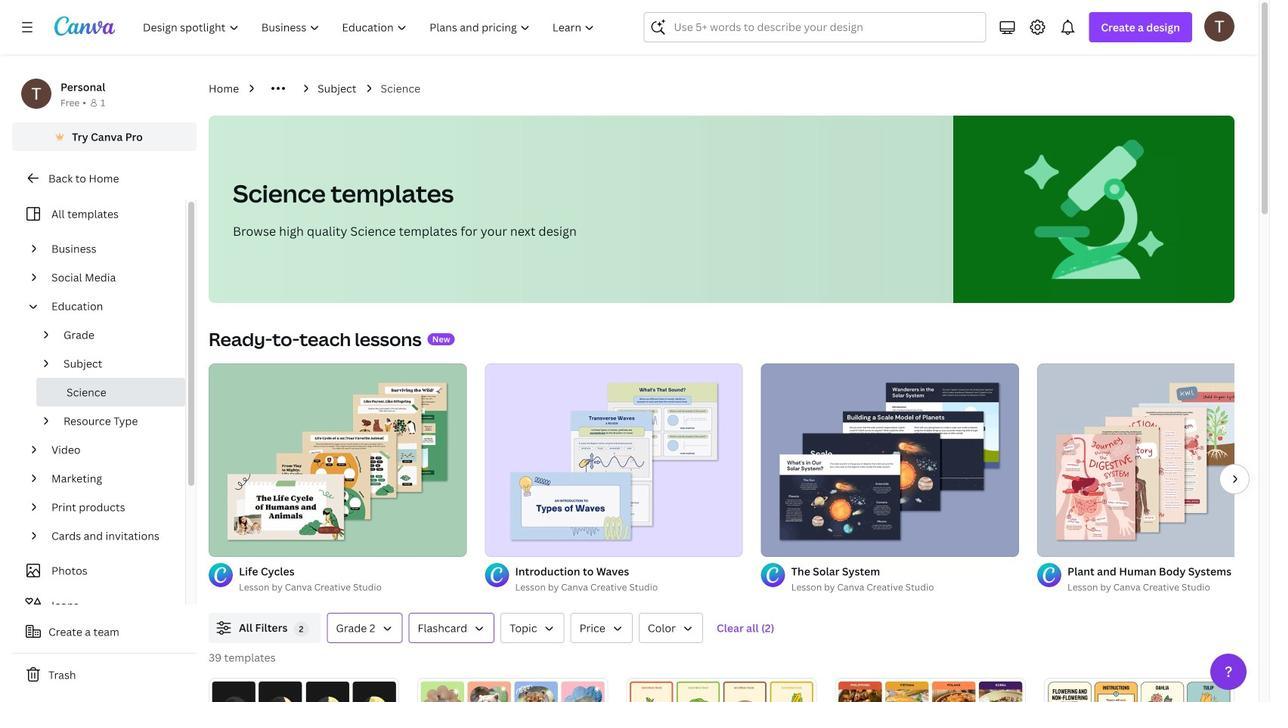 Task type: describe. For each thing, give the bounding box(es) containing it.
life cycles image
[[209, 364, 467, 557]]

terry turtle image
[[1205, 11, 1235, 41]]

bright colorful simple photographic food flashcard image
[[835, 679, 1026, 703]]

colorful lined illustration food flashcard image
[[627, 679, 817, 703]]

black and yellow flat graphic science flashcard image
[[209, 679, 400, 703]]

flowering and non-flowering plants flashcard in blue yellow simple outlined style image
[[1044, 679, 1235, 703]]

Search search field
[[674, 13, 977, 42]]



Task type: locate. For each thing, give the bounding box(es) containing it.
top level navigation element
[[133, 12, 608, 42]]

2 filter options selected element
[[294, 622, 309, 637]]

pastel simple photographic animal flashcard image
[[418, 679, 608, 703]]

tooltip
[[1180, 627, 1264, 648]]

the solar system image
[[761, 364, 1020, 557]]

introduction to waves image
[[485, 364, 743, 557]]

None search field
[[644, 12, 987, 42]]

plant and human body systems image
[[1038, 364, 1271, 557]]



Task type: vqa. For each thing, say whether or not it's contained in the screenshot.
TERRY TURTLE image
yes



